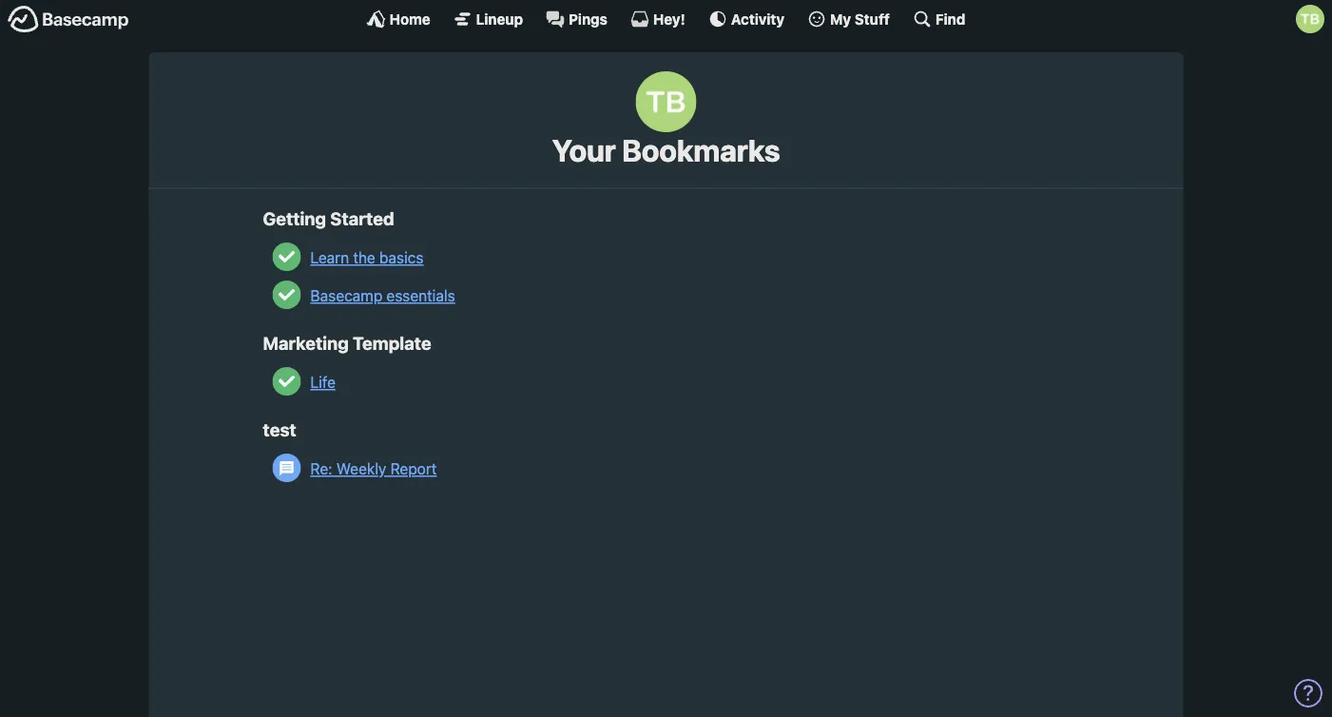 Task type: describe. For each thing, give the bounding box(es) containing it.
your
[[552, 132, 616, 168]]

report
[[390, 460, 437, 478]]

life
[[310, 373, 336, 391]]

pings button
[[546, 10, 608, 29]]

re:
[[310, 460, 333, 478]]

marketing template link
[[263, 332, 431, 353]]

tim burton image
[[636, 71, 697, 132]]

bookmarks
[[622, 132, 780, 168]]

template
[[353, 332, 431, 353]]

activity link
[[708, 10, 785, 29]]

learn
[[310, 249, 349, 267]]

for bookmarks image for basecamp essentials
[[272, 280, 301, 309]]

my stuff button
[[807, 10, 890, 29]]

for bookmarks image for learn the basics
[[272, 242, 301, 271]]

hey!
[[653, 10, 685, 27]]

getting started link
[[263, 208, 394, 229]]

getting started
[[263, 208, 394, 229]]

for bookmarks image for re: weekly report
[[272, 454, 301, 482]]

learn the basics link
[[272, 239, 1069, 277]]

started
[[330, 208, 394, 229]]

marketing template
[[263, 332, 431, 353]]

hey! button
[[630, 10, 685, 29]]

your bookmarks
[[552, 132, 780, 168]]

pings
[[569, 10, 608, 27]]

weekly
[[337, 460, 386, 478]]

stuff
[[855, 10, 890, 27]]

getting
[[263, 208, 326, 229]]

tim burton image
[[1296, 5, 1325, 33]]



Task type: locate. For each thing, give the bounding box(es) containing it.
1 vertical spatial for bookmarks image
[[272, 454, 301, 482]]

re: weekly report link
[[272, 450, 1069, 488]]

find button
[[913, 10, 966, 29]]

1 for bookmarks image from the top
[[272, 242, 301, 271]]

for bookmarks image left life
[[272, 367, 301, 396]]

0 vertical spatial for bookmarks image
[[272, 242, 301, 271]]

lineup link
[[453, 10, 523, 29]]

basecamp
[[310, 287, 383, 305]]

basics
[[379, 249, 424, 267]]

for bookmarks image
[[272, 242, 301, 271], [272, 367, 301, 396]]

my stuff
[[830, 10, 890, 27]]

2 for bookmarks image from the top
[[272, 454, 301, 482]]

for bookmarks image for life
[[272, 367, 301, 396]]

1 vertical spatial for bookmarks image
[[272, 367, 301, 396]]

home
[[390, 10, 431, 27]]

re: weekly report
[[310, 460, 437, 478]]

lineup
[[476, 10, 523, 27]]

activity
[[731, 10, 785, 27]]

life link
[[272, 363, 1069, 401]]

main element
[[0, 0, 1332, 37]]

the
[[353, 249, 375, 267]]

for bookmarks image left re:
[[272, 454, 301, 482]]

for bookmarks image up marketing
[[272, 280, 301, 309]]

test link
[[263, 419, 296, 440]]

switch accounts image
[[8, 5, 129, 34]]

0 vertical spatial for bookmarks image
[[272, 280, 301, 309]]

2 for bookmarks image from the top
[[272, 367, 301, 396]]

test
[[263, 419, 296, 440]]

home link
[[367, 10, 431, 29]]

for bookmarks image
[[272, 280, 301, 309], [272, 454, 301, 482]]

basecamp essentials link
[[272, 277, 1069, 315]]

marketing
[[263, 332, 349, 353]]

1 for bookmarks image from the top
[[272, 280, 301, 309]]

my
[[830, 10, 851, 27]]

for bookmarks image down getting
[[272, 242, 301, 271]]

find
[[936, 10, 966, 27]]

basecamp essentials
[[310, 287, 455, 305]]

essentials
[[387, 287, 455, 305]]

learn the basics
[[310, 249, 424, 267]]



Task type: vqa. For each thing, say whether or not it's contained in the screenshot.
second FRI from the right
no



